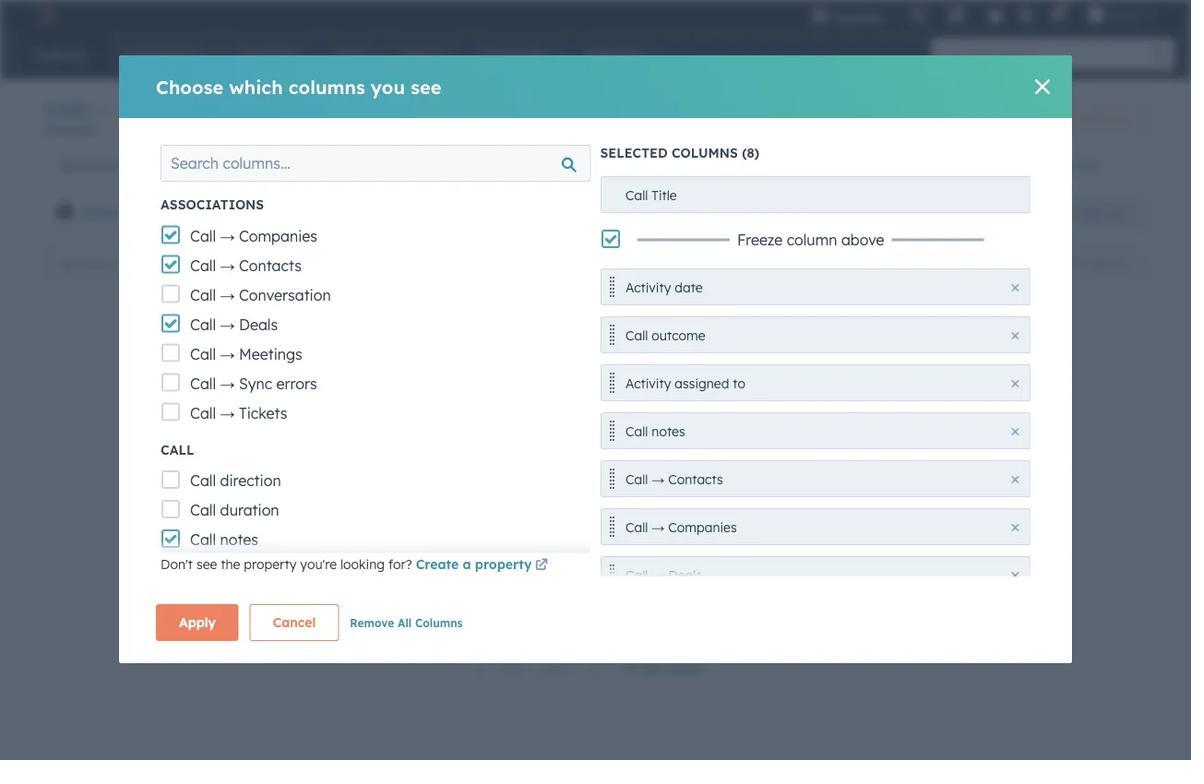 Task type: describe. For each thing, give the bounding box(es) containing it.
import
[[982, 112, 1019, 125]]

activity for activity date button
[[625, 279, 671, 295]]

columns inside dialog
[[289, 75, 365, 98]]

0 horizontal spatial deals
[[239, 315, 278, 334]]

call analytics
[[1062, 112, 1131, 125]]

advanced
[[677, 205, 741, 221]]

all for clear all
[[865, 205, 881, 221]]

remove all columns button
[[350, 612, 463, 634]]

date
[[674, 279, 702, 295]]

activity assigned to for activity assigned to popup button
[[238, 205, 366, 221]]

funky
[[1108, 7, 1140, 22]]

see inside expecting to see a new item? try again in a few seconds as the system catches up.
[[285, 417, 305, 433]]

create a property link
[[416, 555, 551, 577]]

per
[[643, 659, 665, 675]]

0 records
[[44, 122, 96, 136]]

1 vertical spatial notes
[[220, 531, 258, 549]]

no
[[204, 376, 231, 400]]

call → sync errors
[[190, 374, 317, 393]]

hubspot link
[[22, 4, 69, 26]]

create a property
[[416, 556, 532, 572]]

close image inside call notes button
[[1011, 428, 1019, 435]]

calling icon image
[[910, 7, 926, 24]]

as
[[551, 417, 565, 433]]

close image inside activity date button
[[1011, 284, 1019, 291]]

close image for companies
[[1011, 524, 1019, 531]]

→ inside call → companies button
[[651, 519, 664, 535]]

(8)
[[742, 145, 760, 161]]

close image for columns
[[1035, 79, 1050, 94]]

the inside expecting to see a new item? try again in a few seconds as the system catches up.
[[569, 417, 588, 433]]

freeze column above
[[737, 230, 884, 249]]

don't see the property you're looking for?
[[161, 556, 416, 572]]

choose which columns you see dialog
[[119, 55, 1072, 760]]

call → companies button
[[600, 508, 1031, 545]]

notifications button
[[1042, 0, 1073, 30]]

activity assigned to button
[[226, 195, 373, 232]]

calls banner
[[44, 96, 1147, 147]]

call outcome button
[[600, 316, 1031, 353]]

edit columns button
[[1052, 251, 1142, 275]]

advanced filters (2) button
[[645, 195, 815, 232]]

25
[[624, 659, 639, 675]]

selected
[[600, 145, 668, 161]]

close image for to
[[1011, 380, 1019, 387]]

matches
[[237, 376, 315, 400]]

choose
[[156, 75, 223, 98]]

recorded calls button
[[44, 147, 460, 184]]

above
[[841, 230, 884, 249]]

save view button
[[1047, 198, 1147, 228]]

duration inside choose which columns you see dialog
[[220, 501, 279, 520]]

help image
[[987, 8, 1004, 25]]

import button
[[966, 104, 1035, 133]]

call → meetings
[[190, 345, 302, 363]]

call → deals inside button
[[625, 567, 702, 583]]

item?
[[349, 417, 382, 433]]

marketplaces image
[[948, 8, 965, 25]]

activity for activity assigned to popup button
[[238, 205, 287, 221]]

transcript available
[[79, 205, 209, 221]]

looking
[[341, 556, 385, 572]]

pagination navigation
[[465, 655, 612, 680]]

save view
[[1079, 206, 1131, 220]]

funky town image
[[1088, 6, 1104, 23]]

meetings
[[239, 345, 302, 363]]

1 horizontal spatial the
[[353, 376, 382, 400]]

help button
[[980, 0, 1011, 30]]

0 horizontal spatial call notes
[[190, 531, 258, 549]]

export button
[[982, 251, 1041, 275]]

→ inside "call → contacts" button
[[651, 471, 664, 487]]

filters
[[745, 205, 782, 221]]

0 vertical spatial contacts
[[239, 256, 302, 275]]

a right "in"
[[461, 417, 469, 433]]

menu containing funky
[[799, 0, 1169, 30]]

in
[[446, 417, 457, 433]]

deals inside button
[[668, 567, 702, 583]]

assigned for activity assigned to popup button
[[291, 205, 349, 221]]

up.
[[302, 439, 320, 455]]

0 vertical spatial columns
[[672, 145, 738, 161]]

call analytics link
[[1046, 104, 1147, 133]]

property inside 'link'
[[475, 556, 532, 572]]

Search HubSpot search field
[[932, 39, 1158, 70]]

all for remove all columns
[[398, 617, 412, 630]]

direction
[[220, 472, 281, 490]]

columns inside button
[[415, 617, 463, 630]]

0 horizontal spatial see
[[197, 556, 217, 572]]

clear all button
[[815, 195, 893, 232]]

for
[[320, 376, 347, 400]]

calling icon button
[[902, 3, 934, 27]]

call duration inside button
[[527, 205, 611, 221]]

catches
[[251, 439, 298, 455]]

call inside button
[[625, 423, 648, 439]]

to for activity assigned to button
[[733, 375, 745, 391]]

call → contacts inside button
[[625, 471, 723, 487]]

25 per page button
[[612, 649, 726, 686]]

save
[[1079, 206, 1105, 220]]

filters.
[[460, 376, 518, 400]]

clear
[[827, 205, 861, 221]]

upgrade
[[832, 9, 884, 24]]

funky button
[[1077, 0, 1167, 30]]

edit columns
[[1064, 257, 1130, 270]]

search image
[[1153, 48, 1165, 61]]

call inside banner
[[1062, 112, 1081, 125]]

remove
[[350, 617, 394, 630]]

view
[[1108, 206, 1131, 220]]

call → contacts button
[[600, 460, 1031, 497]]

apply
[[179, 615, 216, 631]]

choose which columns you see
[[156, 75, 441, 98]]

the inside choose which columns you see dialog
[[221, 556, 240, 572]]

prev button
[[465, 656, 536, 680]]

0
[[44, 122, 52, 136]]

records
[[55, 122, 96, 136]]

cancel button
[[250, 605, 339, 641]]

freeze
[[737, 230, 782, 249]]

Search call name or notes search field
[[49, 247, 267, 280]]



Task type: vqa. For each thing, say whether or not it's contained in the screenshot.
Selected
yes



Task type: locate. For each thing, give the bounding box(es) containing it.
you're
[[300, 556, 337, 572]]

0 vertical spatial call → deals
[[190, 315, 278, 334]]

few
[[472, 417, 494, 433]]

companies
[[239, 227, 317, 245], [668, 519, 737, 535]]

see up up.
[[285, 417, 305, 433]]

assigned
[[291, 205, 349, 221], [674, 375, 729, 391]]

1 horizontal spatial call notes
[[625, 423, 685, 439]]

2 vertical spatial the
[[221, 556, 240, 572]]

1 vertical spatial close image
[[1011, 476, 1019, 483]]

sync
[[239, 374, 272, 393]]

prev
[[500, 659, 529, 675]]

available
[[149, 205, 209, 221]]

export
[[994, 257, 1029, 270]]

0 vertical spatial duration
[[555, 205, 611, 221]]

0 horizontal spatial to
[[268, 417, 281, 433]]

1 horizontal spatial duration
[[555, 205, 611, 221]]

0 horizontal spatial duration
[[220, 501, 279, 520]]

columns left you
[[289, 75, 365, 98]]

call outcome
[[625, 327, 705, 343]]

2 link opens in a new window image from the top
[[535, 559, 548, 572]]

activity
[[238, 205, 287, 221], [625, 279, 671, 295], [625, 375, 671, 391]]

call → deals up call → meetings
[[190, 315, 278, 334]]

call duration
[[527, 205, 611, 221], [190, 501, 279, 520]]

activity assigned to inside popup button
[[238, 205, 366, 221]]

0 horizontal spatial call → contacts
[[190, 256, 302, 275]]

conversation
[[239, 286, 331, 304]]

to for activity assigned to popup button
[[353, 205, 366, 221]]

1 vertical spatial assigned
[[674, 375, 729, 391]]

0 horizontal spatial call duration
[[190, 501, 279, 520]]

property left you're at left
[[244, 556, 297, 572]]

columns
[[289, 75, 365, 98], [1087, 257, 1130, 270]]

Search columns... search field
[[161, 145, 591, 182]]

1 vertical spatial call → contacts
[[625, 471, 723, 487]]

all
[[1045, 157, 1061, 173], [865, 205, 881, 221], [398, 617, 412, 630]]

call → deals up 25 per page
[[625, 567, 702, 583]]

2 property from the left
[[475, 556, 532, 572]]

activity assigned to down recorded calls button
[[238, 205, 366, 221]]

assigned for activity assigned to button
[[674, 375, 729, 391]]

1 horizontal spatial deals
[[668, 567, 702, 583]]

0 horizontal spatial assigned
[[291, 205, 349, 221]]

1 horizontal spatial property
[[475, 556, 532, 572]]

2 horizontal spatial all
[[1045, 157, 1061, 173]]

transcript
[[79, 205, 145, 221]]

1 vertical spatial to
[[733, 375, 745, 391]]

1 vertical spatial activity assigned to
[[625, 375, 745, 391]]

0 vertical spatial notes
[[651, 423, 685, 439]]

activity assigned to button
[[600, 364, 1031, 401]]

system
[[204, 439, 247, 455]]

2 horizontal spatial to
[[733, 375, 745, 391]]

1 horizontal spatial contacts
[[668, 471, 723, 487]]

0 vertical spatial call duration
[[527, 205, 611, 221]]

analytics
[[1084, 112, 1131, 125]]

0 horizontal spatial columns
[[415, 617, 463, 630]]

0 horizontal spatial columns
[[289, 75, 365, 98]]

1 horizontal spatial see
[[285, 417, 305, 433]]

activity assigned to for activity assigned to button
[[625, 375, 745, 391]]

1 horizontal spatial notes
[[651, 423, 685, 439]]

0 horizontal spatial all
[[398, 617, 412, 630]]

1 horizontal spatial assigned
[[674, 375, 729, 391]]

see right you
[[411, 75, 441, 98]]

call notes inside button
[[625, 423, 685, 439]]

1 vertical spatial call notes
[[190, 531, 258, 549]]

all right remove
[[398, 617, 412, 630]]

link opens in a new window image
[[535, 555, 548, 577], [535, 559, 548, 572]]

the right for
[[353, 376, 382, 400]]

1 vertical spatial call → companies
[[625, 519, 737, 535]]

call → conversation
[[190, 286, 331, 304]]

1 link opens in a new window image from the top
[[535, 555, 548, 577]]

duration
[[555, 205, 611, 221], [220, 501, 279, 520]]

next button
[[536, 656, 612, 680]]

calls
[[44, 98, 89, 121]]

0 vertical spatial deals
[[239, 315, 278, 334]]

→
[[220, 227, 235, 245], [220, 256, 235, 275], [220, 286, 235, 304], [220, 315, 235, 334], [220, 345, 235, 363], [220, 374, 235, 393], [220, 404, 235, 422], [651, 471, 664, 487], [651, 519, 664, 535], [651, 567, 664, 583]]

close image for deals
[[1011, 572, 1019, 579]]

call
[[1062, 112, 1081, 125], [625, 187, 648, 203], [527, 205, 551, 221], [190, 227, 216, 245], [190, 256, 216, 275], [190, 286, 216, 304], [190, 315, 216, 334], [625, 327, 648, 343], [190, 345, 216, 363], [190, 374, 216, 393], [190, 404, 216, 422], [625, 423, 648, 439], [161, 442, 194, 458], [625, 471, 648, 487], [190, 472, 216, 490], [190, 501, 216, 520], [625, 519, 648, 535], [190, 531, 216, 549], [625, 567, 648, 583]]

activity assigned to inside button
[[625, 375, 745, 391]]

notes inside button
[[651, 423, 685, 439]]

cancel
[[273, 615, 316, 631]]

recorded calls
[[59, 157, 147, 173]]

0 horizontal spatial contacts
[[239, 256, 302, 275]]

close image
[[1011, 332, 1019, 339], [1011, 476, 1019, 483], [1011, 524, 1019, 531]]

to inside popup button
[[353, 205, 366, 221]]

assigned down search columns... 'search field'
[[291, 205, 349, 221]]

1 property from the left
[[244, 556, 297, 572]]

search button
[[1143, 39, 1175, 70]]

→ inside call → deals button
[[651, 567, 664, 583]]

marketplaces button
[[937, 0, 976, 30]]

call direction
[[190, 472, 281, 490]]

1 horizontal spatial call → companies
[[625, 519, 737, 535]]

1 vertical spatial call duration
[[190, 501, 279, 520]]

to inside expecting to see a new item? try again in a few seconds as the system catches up.
[[268, 417, 281, 433]]

call duration down selected
[[527, 205, 611, 221]]

assigned inside button
[[674, 375, 729, 391]]

0 horizontal spatial property
[[244, 556, 297, 572]]

1 horizontal spatial companies
[[668, 519, 737, 535]]

0 vertical spatial call notes
[[625, 423, 685, 439]]

to up catches
[[268, 417, 281, 433]]

0 vertical spatial companies
[[239, 227, 317, 245]]

call → companies inside button
[[625, 519, 737, 535]]

1 vertical spatial the
[[569, 417, 588, 433]]

close image inside activity assigned to button
[[1011, 380, 1019, 387]]

assigned inside popup button
[[291, 205, 349, 221]]

close image inside "call → contacts" button
[[1011, 476, 1019, 483]]

1 horizontal spatial to
[[353, 205, 366, 221]]

columns down create
[[415, 617, 463, 630]]

2 horizontal spatial the
[[569, 417, 588, 433]]

1 vertical spatial duration
[[220, 501, 279, 520]]

close image inside the call outcome button
[[1011, 332, 1019, 339]]

apply button
[[156, 605, 239, 641]]

create
[[416, 556, 459, 572]]

activity left date
[[625, 279, 671, 295]]

associations
[[161, 197, 264, 213]]

call duration inside choose which columns you see dialog
[[190, 501, 279, 520]]

try
[[386, 417, 404, 433]]

1 horizontal spatial activity assigned to
[[625, 375, 745, 391]]

activity assigned to down outcome
[[625, 375, 745, 391]]

property
[[244, 556, 297, 572], [475, 556, 532, 572]]

new
[[321, 417, 345, 433]]

notes
[[651, 423, 685, 439], [220, 531, 258, 549]]

all views
[[1045, 157, 1101, 173]]

which
[[229, 75, 283, 98]]

recorded
[[59, 157, 117, 173]]

a left new
[[309, 417, 317, 433]]

calls
[[121, 157, 147, 173]]

0 vertical spatial columns
[[289, 75, 365, 98]]

1 close image from the top
[[1011, 332, 1019, 339]]

close image
[[1035, 79, 1050, 94], [1011, 284, 1019, 291], [1011, 380, 1019, 387], [1011, 428, 1019, 435], [1011, 572, 1019, 579]]

0 horizontal spatial the
[[221, 556, 240, 572]]

1 horizontal spatial call duration
[[527, 205, 611, 221]]

page
[[669, 659, 701, 675]]

1 vertical spatial companies
[[668, 519, 737, 535]]

2 vertical spatial activity
[[625, 375, 671, 391]]

to up call notes button
[[733, 375, 745, 391]]

don't
[[161, 556, 193, 572]]

2 close image from the top
[[1011, 476, 1019, 483]]

calls button
[[44, 96, 106, 123]]

see
[[411, 75, 441, 98], [285, 417, 305, 433], [197, 556, 217, 572]]

columns inside button
[[1087, 257, 1130, 270]]

menu item
[[897, 0, 901, 30]]

notifications image
[[1049, 8, 1066, 25]]

contacts inside button
[[668, 471, 723, 487]]

you
[[371, 75, 405, 98]]

current
[[388, 376, 455, 400]]

call title
[[625, 187, 677, 203]]

call → deals button
[[600, 556, 1031, 593]]

views
[[1065, 157, 1101, 173]]

0 vertical spatial to
[[353, 205, 366, 221]]

0 vertical spatial all
[[1045, 157, 1061, 173]]

1 horizontal spatial columns
[[1087, 257, 1130, 270]]

1 vertical spatial call → deals
[[625, 567, 702, 583]]

companies inside button
[[668, 519, 737, 535]]

contacts
[[239, 256, 302, 275], [668, 471, 723, 487]]

close image inside call → deals button
[[1011, 572, 1019, 579]]

the right don't
[[221, 556, 240, 572]]

all up "above"
[[865, 205, 881, 221]]

to inside button
[[733, 375, 745, 391]]

columns right edit
[[1087, 257, 1130, 270]]

tickets
[[239, 404, 287, 422]]

a inside 'link'
[[463, 556, 471, 572]]

0 horizontal spatial notes
[[220, 531, 258, 549]]

1 vertical spatial activity
[[625, 279, 671, 295]]

deals up page
[[668, 567, 702, 583]]

0 vertical spatial assigned
[[291, 205, 349, 221]]

1 horizontal spatial call → contacts
[[625, 471, 723, 487]]

duration down selected
[[555, 205, 611, 221]]

all inside button
[[398, 617, 412, 630]]

3 close image from the top
[[1011, 524, 1019, 531]]

activity assigned to
[[238, 205, 366, 221], [625, 375, 745, 391]]

all left views
[[1045, 157, 1061, 173]]

deals down call → conversation
[[239, 315, 278, 334]]

1 horizontal spatial call → deals
[[625, 567, 702, 583]]

close image inside call → companies button
[[1011, 524, 1019, 531]]

2 horizontal spatial see
[[411, 75, 441, 98]]

hubspot image
[[33, 4, 55, 26]]

link opens in a new window image inside "create a property" 'link'
[[535, 559, 548, 572]]

1 vertical spatial see
[[285, 417, 305, 433]]

property right create
[[475, 556, 532, 572]]

0 vertical spatial see
[[411, 75, 441, 98]]

0 vertical spatial call → contacts
[[190, 256, 302, 275]]

settings image
[[1018, 8, 1035, 24]]

activity for activity assigned to button
[[625, 375, 671, 391]]

0 vertical spatial call → companies
[[190, 227, 317, 245]]

activity down recorded calls button
[[238, 205, 287, 221]]

columns
[[672, 145, 738, 161], [415, 617, 463, 630]]

see right don't
[[197, 556, 217, 572]]

close image for contacts
[[1011, 476, 1019, 483]]

activity date button
[[600, 268, 1031, 305]]

0 horizontal spatial call → deals
[[190, 315, 278, 334]]

2 vertical spatial to
[[268, 417, 281, 433]]

assigned down outcome
[[674, 375, 729, 391]]

0 horizontal spatial activity assigned to
[[238, 205, 366, 221]]

advanced filters (2)
[[677, 205, 803, 221]]

activity date
[[625, 279, 702, 295]]

1 horizontal spatial columns
[[672, 145, 738, 161]]

1 vertical spatial all
[[865, 205, 881, 221]]

selected columns (8)
[[600, 145, 760, 161]]

0 horizontal spatial companies
[[239, 227, 317, 245]]

1 vertical spatial columns
[[1087, 257, 1130, 270]]

upgrade image
[[812, 8, 828, 25]]

call duration down 'call direction'
[[190, 501, 279, 520]]

menu
[[799, 0, 1169, 30]]

2 vertical spatial see
[[197, 556, 217, 572]]

1 vertical spatial deals
[[668, 567, 702, 583]]

the right as
[[569, 417, 588, 433]]

2 vertical spatial all
[[398, 617, 412, 630]]

0 horizontal spatial call → companies
[[190, 227, 317, 245]]

0 vertical spatial the
[[353, 376, 382, 400]]

0 vertical spatial activity
[[238, 205, 287, 221]]

25 per page
[[624, 659, 701, 675]]

expecting
[[204, 417, 265, 433]]

title
[[651, 187, 677, 203]]

duration down direction
[[220, 501, 279, 520]]

column
[[786, 230, 837, 249]]

0 vertical spatial activity assigned to
[[238, 205, 366, 221]]

for?
[[388, 556, 412, 572]]

call → tickets
[[190, 404, 287, 422]]

activity down call outcome
[[625, 375, 671, 391]]

activity inside popup button
[[238, 205, 287, 221]]

1 vertical spatial contacts
[[668, 471, 723, 487]]

to down search columns... 'search field'
[[353, 205, 366, 221]]

call duration button
[[515, 195, 634, 232]]

next
[[542, 659, 573, 675]]

expecting to see a new item? try again in a few seconds as the system catches up.
[[204, 417, 588, 455]]

seconds
[[498, 417, 547, 433]]

all inside "button"
[[865, 205, 881, 221]]

errors
[[276, 374, 317, 393]]

a right create
[[463, 556, 471, 572]]

all views link
[[1033, 147, 1113, 184]]

0 vertical spatial close image
[[1011, 332, 1019, 339]]

1 vertical spatial columns
[[415, 617, 463, 630]]

to
[[353, 205, 366, 221], [733, 375, 745, 391], [268, 417, 281, 433]]

1 horizontal spatial all
[[865, 205, 881, 221]]

columns left (8) at the right of page
[[672, 145, 738, 161]]

2 vertical spatial close image
[[1011, 524, 1019, 531]]

duration inside button
[[555, 205, 611, 221]]

transcript available button
[[75, 195, 215, 232]]



